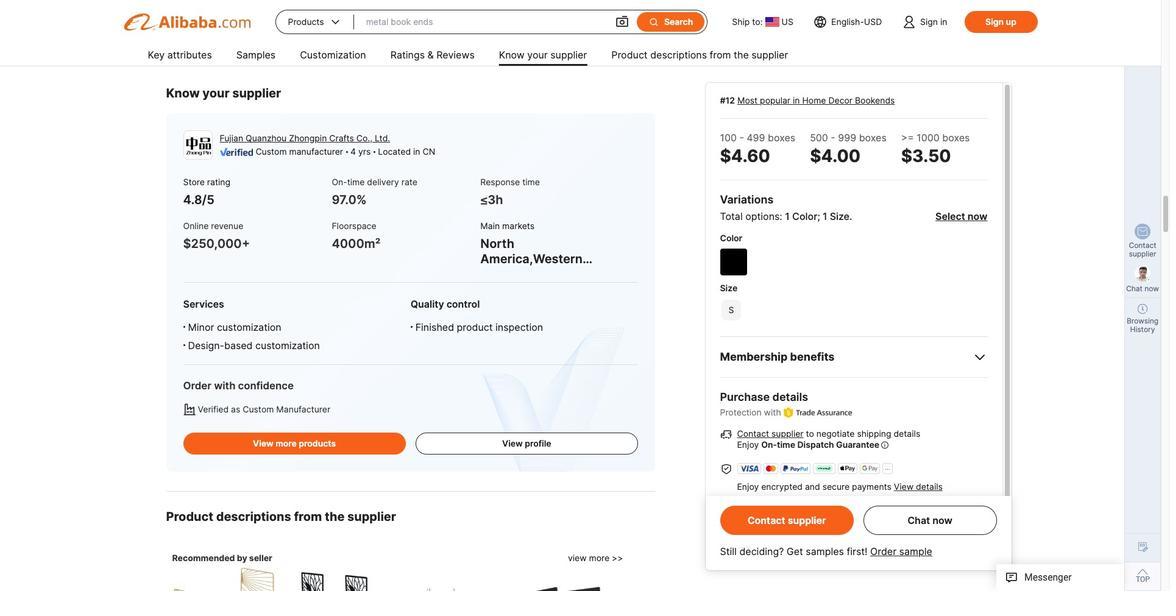 Task type: locate. For each thing, give the bounding box(es) containing it.
more inside view more products link
[[276, 438, 297, 449]]

1 vertical spatial product
[[166, 510, 213, 524]]

1 horizontal spatial with
[[764, 407, 782, 418]]

time inside on-time delivery rate 97.0%
[[347, 177, 365, 187]]

metal book ends text field
[[366, 11, 603, 33]]

ratings
[[391, 49, 425, 61]]

2 vertical spatial in
[[413, 146, 420, 157]]

1 horizontal spatial descriptions
[[651, 49, 707, 61]]

1 vertical spatial your
[[203, 86, 230, 101]]

still
[[720, 546, 737, 558]]

co.,
[[357, 133, 373, 143]]

1 horizontal spatial in
[[793, 95, 800, 105]]

now inside button
[[933, 515, 953, 527]]

1 horizontal spatial time
[[523, 177, 540, 187]]

view down verified as custom manufacturer in the bottom of the page
[[253, 438, 274, 449]]

manufacturer
[[276, 404, 331, 415]]

0 horizontal spatial time
[[347, 177, 365, 187]]

0 horizontal spatial order
[[183, 380, 212, 392]]

1 vertical spatial size
[[720, 283, 738, 293]]

1 vertical spatial customization
[[256, 340, 320, 352]]

manufacturer
[[289, 146, 343, 157]]

time left dispatch
[[778, 440, 796, 450]]

0 horizontal spatial more
[[276, 438, 297, 449]]

floorspace 4000m²
[[332, 221, 381, 251]]

500 - 999 boxes $4.00
[[810, 132, 887, 166]]

1 enjoy from the top
[[738, 440, 759, 450]]

1 horizontal spatial boxes
[[860, 132, 887, 144]]

1 vertical spatial in
[[793, 95, 800, 105]]

0 vertical spatial now
[[968, 210, 988, 223]]

know down key attributes link
[[166, 86, 200, 101]]

shipping
[[858, 429, 892, 439]]

0 vertical spatial know
[[499, 49, 525, 61]]

order right first!
[[871, 546, 897, 558]]

1 horizontal spatial contact supplier
[[1130, 241, 1157, 259]]

1 vertical spatial more
[[589, 553, 610, 563]]

0 vertical spatial enjoy
[[738, 440, 759, 450]]

1 horizontal spatial order
[[871, 546, 897, 558]]

chat up sample
[[908, 515, 931, 527]]

0 horizontal spatial 4
[[281, 29, 286, 40]]

1 horizontal spatial more
[[589, 553, 610, 563]]

sign for sign up
[[986, 16, 1004, 27]]

0 horizontal spatial product
[[166, 510, 213, 524]]

size right ;
[[830, 210, 850, 223]]

0 vertical spatial know your supplier
[[499, 49, 587, 61]]

size up the s
[[720, 283, 738, 293]]

0 horizontal spatial 1
[[201, 29, 205, 40]]

enjoy for enjoy on-time dispatch guarantee
[[738, 440, 759, 450]]

chat now inside button
[[908, 515, 953, 527]]

as
[[231, 404, 240, 415]]

verified
[[198, 404, 229, 415]]

select now link
[[936, 210, 988, 223]]

1 vertical spatial 4
[[351, 146, 356, 157]]

in
[[941, 16, 948, 27], [793, 95, 800, 105], [413, 146, 420, 157]]

1 vertical spatial chat now
[[908, 515, 953, 527]]

 search
[[649, 16, 693, 27]]

view more >> link
[[568, 549, 624, 568]]

customization up based
[[217, 321, 282, 334]]

details up to
[[773, 391, 809, 404]]

of
[[876, 507, 884, 518]]

2 enjoy from the top
[[738, 482, 759, 492]]

membership benefits
[[720, 351, 835, 363]]

product down 
[[612, 49, 648, 61]]

4 left yrs
[[351, 146, 356, 157]]

browsing
[[1127, 316, 1159, 326]]

1 horizontal spatial product descriptions from the supplier
[[612, 49, 789, 61]]

- inside 100 - 499 boxes $4.60
[[740, 132, 744, 144]]

sign
[[921, 16, 938, 27], [986, 16, 1004, 27]]

europe
[[481, 283, 522, 298]]

time up 97.0%
[[347, 177, 365, 187]]

0 vertical spatial on-
[[332, 177, 347, 187]]

now right receiving
[[933, 515, 953, 527]]

products 
[[288, 16, 342, 28]]

cn
[[423, 146, 436, 157]]

control
[[447, 298, 480, 310]]

product descriptions from the supplier up seller
[[166, 510, 396, 524]]

color
[[793, 210, 818, 223], [720, 233, 743, 243]]

- inside 500 - 999 boxes $4.00
[[831, 132, 836, 144]]


[[615, 15, 630, 29]]

color right options:
[[793, 210, 818, 223]]

custom down the quanzhou
[[256, 146, 287, 157]]

crafts
[[329, 133, 354, 143]]

4 left ellipsis image
[[281, 29, 286, 40]]

in left cn
[[413, 146, 420, 157]]

boxes inside the >= 1000 boxes $3.50
[[943, 132, 970, 144]]

on- up 97.0%
[[332, 177, 347, 187]]

1 - from the left
[[740, 132, 744, 144]]

97.0%
[[332, 193, 367, 207]]

0 horizontal spatial in
[[413, 146, 420, 157]]

sign in
[[921, 16, 948, 27]]

1 vertical spatial with
[[764, 407, 782, 418]]

contact inside button
[[748, 515, 786, 527]]

1 vertical spatial chat
[[908, 515, 931, 527]]

boxes for $4.00
[[860, 132, 887, 144]]

with down purchase details
[[764, 407, 782, 418]]

inspection
[[496, 321, 543, 334]]

0 vertical spatial size
[[830, 210, 850, 223]]

more left products
[[276, 438, 297, 449]]

1 horizontal spatial 4
[[351, 146, 356, 157]]

response time ≤3h
[[481, 177, 540, 207]]

≤3h
[[481, 193, 503, 207]]

search
[[665, 16, 693, 27]]

1 up 'attributes'
[[201, 29, 205, 40]]

-
[[740, 132, 744, 144], [831, 132, 836, 144]]

0 horizontal spatial -
[[740, 132, 744, 144]]

boxes right 499
[[768, 132, 796, 144]]

chat now up sample
[[908, 515, 953, 527]]

in for located in cn
[[413, 146, 420, 157]]

- right 500
[[831, 132, 836, 144]]

0 horizontal spatial descriptions
[[216, 510, 291, 524]]

in left home
[[793, 95, 800, 105]]

protection
[[720, 407, 762, 418]]

ellipsis image
[[299, 26, 306, 43]]

0 horizontal spatial contact supplier
[[748, 515, 826, 527]]

know down metal book ends 'text box'
[[499, 49, 525, 61]]

0 vertical spatial chat
[[1127, 284, 1143, 293]]

quality control
[[411, 298, 480, 310]]

2 horizontal spatial now
[[1145, 284, 1160, 293]]

0 horizontal spatial sign
[[921, 16, 938, 27]]

details up products.
[[917, 482, 943, 492]]

now right select in the right of the page
[[968, 210, 988, 223]]

2 horizontal spatial in
[[941, 16, 948, 27]]

view inside view details
[[966, 507, 986, 518]]

10 button
[[311, 24, 334, 46]]

1 button
[[192, 24, 214, 46]]

the inside product descriptions from the supplier link
[[734, 49, 749, 61]]

499
[[747, 132, 766, 144]]

0 vertical spatial product
[[612, 49, 648, 61]]

- for $4.60
[[740, 132, 744, 144]]

time inside response time ≤3h
[[523, 177, 540, 187]]

.
[[850, 210, 853, 223]]

sign right usd
[[921, 16, 938, 27]]

for
[[768, 507, 779, 518]]

0 vertical spatial with
[[214, 380, 236, 392]]

10
[[318, 29, 327, 40]]

on-time delivery rate 97.0%
[[332, 177, 418, 207]]

product up recommended
[[166, 510, 213, 524]]

sample
[[900, 546, 933, 558]]

chat
[[1127, 284, 1143, 293], [908, 515, 931, 527]]

$250,000+
[[183, 236, 250, 251]]

3 boxes from the left
[[943, 132, 970, 144]]

enjoy up "eligible"
[[738, 482, 759, 492]]

descriptions down search
[[651, 49, 707, 61]]

0 vertical spatial the
[[734, 49, 749, 61]]

protection with
[[720, 407, 782, 418]]

key attributes
[[148, 49, 212, 61]]

0 vertical spatial 4
[[281, 29, 286, 40]]

1 right ;
[[823, 210, 828, 223]]

in left sign up
[[941, 16, 948, 27]]

1 sign from the left
[[921, 16, 938, 27]]

custom right as
[[243, 404, 274, 415]]

100
[[720, 132, 737, 144]]

1 horizontal spatial from
[[710, 49, 731, 61]]

1 horizontal spatial know your supplier
[[499, 49, 587, 61]]

0 vertical spatial your
[[528, 49, 548, 61]]

0 horizontal spatial know
[[166, 86, 200, 101]]

order up "verified"
[[183, 380, 212, 392]]

chat up browsing
[[1127, 284, 1143, 293]]

with for order
[[214, 380, 236, 392]]

2 horizontal spatial boxes
[[943, 132, 970, 144]]

more left ">>"
[[589, 553, 610, 563]]

main markets north america,western europe,southern europe
[[481, 221, 583, 298]]

time right response on the left top
[[523, 177, 540, 187]]

4 inside 4 button
[[281, 29, 286, 40]]

customization up confidence in the left bottom of the page
[[256, 340, 320, 352]]

descriptions up seller
[[216, 510, 291, 524]]

0 horizontal spatial color
[[720, 233, 743, 243]]

0 horizontal spatial product descriptions from the supplier
[[166, 510, 396, 524]]

4 yrs
[[351, 146, 371, 157]]

more inside view more >> link
[[589, 553, 610, 563]]

boxes right 1000
[[943, 132, 970, 144]]

quanzhou
[[246, 133, 287, 143]]

seller
[[249, 553, 272, 563]]

samples link
[[236, 44, 276, 68]]

- for $4.00
[[831, 132, 836, 144]]

fujian quanzhou zhongpin crafts co., ltd. link
[[220, 133, 390, 143]]

online
[[183, 221, 209, 231]]

2 - from the left
[[831, 132, 836, 144]]

1 vertical spatial contact supplier
[[748, 515, 826, 527]]

1 horizontal spatial color
[[793, 210, 818, 223]]

0 horizontal spatial from
[[294, 510, 322, 524]]

to
[[806, 429, 815, 439]]

recommended
[[172, 553, 235, 563]]

1 vertical spatial color
[[720, 233, 743, 243]]

supplier
[[551, 49, 587, 61], [752, 49, 789, 61], [232, 86, 281, 101], [1130, 249, 1157, 259], [772, 429, 804, 439], [348, 510, 396, 524], [788, 515, 826, 527]]

recommended by seller
[[172, 553, 272, 563]]

0 horizontal spatial your
[[203, 86, 230, 101]]

enjoy on-time dispatch guarantee
[[738, 440, 880, 450]]

store rating 4.8/5
[[183, 177, 231, 207]]

1 vertical spatial the
[[325, 510, 345, 524]]

more for products
[[276, 438, 297, 449]]

located
[[378, 146, 411, 157]]

decor
[[829, 95, 853, 105]]

product descriptions from the supplier down search
[[612, 49, 789, 61]]


[[649, 16, 660, 27]]

1 boxes from the left
[[768, 132, 796, 144]]

2 vertical spatial contact
[[748, 515, 786, 527]]

view left profile
[[502, 438, 523, 449]]

4 for 4 yrs
[[351, 146, 356, 157]]

1 horizontal spatial now
[[968, 210, 988, 223]]

with up as
[[214, 380, 236, 392]]

2 vertical spatial now
[[933, 515, 953, 527]]

1 horizontal spatial sign
[[986, 16, 1004, 27]]

- right 100
[[740, 132, 744, 144]]

sign left up on the top right
[[986, 16, 1004, 27]]

boxes right the 999 on the right of the page
[[860, 132, 887, 144]]

verified as custom manufacturer
[[198, 404, 331, 415]]

rating
[[207, 177, 231, 187]]

1 horizontal spatial your
[[528, 49, 548, 61]]

1 horizontal spatial -
[[831, 132, 836, 144]]

english-usd
[[832, 16, 882, 27]]

view more products link
[[183, 433, 406, 455]]

1 horizontal spatial size
[[830, 210, 850, 223]]

0 horizontal spatial with
[[214, 380, 236, 392]]

1 vertical spatial on-
[[762, 440, 778, 450]]

2 sign from the left
[[986, 16, 1004, 27]]

view right products.
[[966, 507, 986, 518]]

1 horizontal spatial on-
[[762, 440, 778, 450]]

boxes inside 100 - 499 boxes $4.60
[[768, 132, 796, 144]]

1 vertical spatial enjoy
[[738, 482, 759, 492]]

1 horizontal spatial the
[[734, 49, 749, 61]]

supplier inside button
[[788, 515, 826, 527]]

product
[[612, 49, 648, 61], [166, 510, 213, 524]]

0 horizontal spatial on-
[[332, 177, 347, 187]]

response
[[481, 177, 520, 187]]

contact supplier inside button
[[748, 515, 826, 527]]

boxes inside 500 - 999 boxes $4.00
[[860, 132, 887, 144]]

0 horizontal spatial now
[[933, 515, 953, 527]]

1 vertical spatial know your supplier
[[166, 86, 281, 101]]

0 vertical spatial in
[[941, 16, 948, 27]]

color down total
[[720, 233, 743, 243]]

enjoy down the protection with
[[738, 440, 759, 450]]

more for >>
[[589, 553, 610, 563]]

time for ≤3h
[[523, 177, 540, 187]]

2 boxes from the left
[[860, 132, 887, 144]]

on- down the protection with
[[762, 440, 778, 450]]

0 horizontal spatial chat
[[908, 515, 931, 527]]

0 horizontal spatial boxes
[[768, 132, 796, 144]]

1 vertical spatial now
[[1145, 284, 1160, 293]]

1 vertical spatial descriptions
[[216, 510, 291, 524]]

details down "eligible"
[[737, 521, 764, 531]]

floorspace
[[332, 221, 377, 231]]

select
[[936, 210, 966, 223]]

products
[[288, 16, 324, 27]]

samples
[[236, 49, 276, 61]]

now up browsing
[[1145, 284, 1160, 293]]

based
[[224, 340, 253, 352]]

1 right options:
[[786, 210, 790, 223]]

by
[[237, 553, 247, 563]]

chat now up browsing
[[1127, 284, 1160, 293]]

0 horizontal spatial chat now
[[908, 515, 953, 527]]

services
[[183, 298, 224, 310]]

get
[[787, 546, 804, 558]]



Task type: describe. For each thing, give the bounding box(es) containing it.
2 horizontal spatial time
[[778, 440, 796, 450]]

500
[[810, 132, 829, 144]]

0 vertical spatial color
[[793, 210, 818, 223]]

0 horizontal spatial know your supplier
[[166, 86, 281, 101]]

payments
[[853, 482, 892, 492]]

history
[[1131, 325, 1156, 334]]

time for delivery
[[347, 177, 365, 187]]

options:
[[746, 210, 783, 223]]

2 button
[[219, 24, 241, 46]]

2 horizontal spatial 1
[[823, 210, 828, 223]]

0 vertical spatial from
[[710, 49, 731, 61]]

america,western
[[481, 252, 583, 267]]

receiving
[[887, 507, 923, 518]]

popular
[[760, 95, 791, 105]]

with for protection
[[764, 407, 782, 418]]

s
[[729, 305, 734, 315]]

1 horizontal spatial 1
[[786, 210, 790, 223]]

customization link
[[300, 44, 366, 68]]

sign for sign in
[[921, 16, 938, 27]]

rate
[[402, 177, 418, 187]]

view
[[568, 553, 587, 563]]

4 for 4
[[281, 29, 286, 40]]

total options: 1 color ; 1 size .
[[720, 210, 853, 223]]

0 horizontal spatial size
[[720, 283, 738, 293]]

details right shipping
[[894, 429, 921, 439]]

>= 1000 boxes $3.50
[[902, 132, 970, 166]]

1 vertical spatial know
[[166, 86, 200, 101]]

select now
[[936, 210, 988, 223]]

999
[[839, 132, 857, 144]]

1 horizontal spatial know
[[499, 49, 525, 61]]

most popular in  home decor bookends link
[[738, 95, 895, 105]]

0 vertical spatial contact supplier
[[1130, 241, 1157, 259]]

ratings & reviews
[[391, 49, 475, 61]]

first!
[[847, 546, 868, 558]]

online revenue $250,000+
[[183, 221, 250, 251]]

0 vertical spatial order
[[183, 380, 212, 392]]

home
[[803, 95, 827, 105]]

0 horizontal spatial the
[[325, 510, 345, 524]]

s link
[[720, 299, 743, 322]]

fujian quanzhou zhongpin crafts co., ltd.
[[220, 133, 390, 143]]

products.
[[926, 507, 964, 518]]

markets
[[503, 221, 535, 231]]

on- inside on-time delivery rate 97.0%
[[332, 177, 347, 187]]

enjoy encrypted and secure payments view details
[[738, 482, 943, 492]]

purchase
[[720, 391, 770, 404]]

design-
[[188, 340, 224, 352]]

1 horizontal spatial chat
[[1127, 284, 1143, 293]]

#12
[[720, 95, 735, 105]]

benefits
[[791, 351, 835, 363]]

membership
[[720, 351, 788, 363]]

browsing history
[[1127, 316, 1159, 334]]

eligible
[[737, 507, 766, 518]]


[[329, 16, 342, 28]]

store
[[183, 177, 205, 187]]

up
[[1007, 16, 1017, 27]]

1 vertical spatial contact
[[738, 429, 770, 439]]

0 vertical spatial custom
[[256, 146, 287, 157]]

to:
[[753, 16, 763, 27]]

minor
[[188, 321, 214, 334]]

$4.00
[[810, 146, 861, 166]]

yrs
[[359, 146, 371, 157]]

prompt image
[[882, 440, 889, 451]]

view for view details
[[966, 507, 986, 518]]

ship to:
[[733, 16, 763, 27]]

zhongpin
[[289, 133, 327, 143]]

chat inside button
[[908, 515, 931, 527]]

english-
[[832, 16, 865, 27]]

view for view profile
[[502, 438, 523, 449]]

0 vertical spatial contact
[[1130, 241, 1157, 250]]

eligible for refunds within 30 days of receiving products.
[[737, 507, 964, 518]]

ratings & reviews link
[[391, 44, 475, 68]]

deciding?
[[740, 546, 784, 558]]

view up receiving
[[894, 482, 914, 492]]

view for view more products
[[253, 438, 274, 449]]

fujian
[[220, 133, 243, 143]]

reviews
[[437, 49, 475, 61]]

guarantee
[[837, 440, 880, 450]]

#12 most popular in  home decor bookends
[[720, 95, 895, 105]]

refunds
[[782, 507, 812, 518]]

attributes
[[168, 49, 212, 61]]

products
[[299, 438, 336, 449]]

0 vertical spatial descriptions
[[651, 49, 707, 61]]

enjoy for enjoy encrypted and secure payments view details
[[738, 482, 759, 492]]

us
[[782, 16, 794, 27]]

4 button
[[272, 24, 294, 46]]

1 horizontal spatial chat now
[[1127, 284, 1160, 293]]

1 vertical spatial product descriptions from the supplier
[[166, 510, 396, 524]]

chat now button
[[864, 506, 997, 535]]

contact supplier button
[[720, 506, 854, 535]]

1 vertical spatial custom
[[243, 404, 274, 415]]

100 - 499 boxes $4.60
[[720, 132, 796, 166]]

&
[[428, 49, 434, 61]]

0 vertical spatial product descriptions from the supplier
[[612, 49, 789, 61]]

view more >>
[[568, 553, 624, 563]]

usd
[[865, 16, 882, 27]]

view profile
[[502, 438, 552, 449]]

order with confidence
[[183, 380, 294, 392]]

2
[[227, 29, 232, 40]]

1 inside button
[[201, 29, 205, 40]]

in for sign in
[[941, 16, 948, 27]]

1 horizontal spatial product
[[612, 49, 648, 61]]

key attributes link
[[148, 44, 212, 68]]

secure
[[823, 482, 850, 492]]

$3.50
[[902, 146, 952, 166]]

custom manufacturer
[[256, 146, 343, 157]]

details inside view details
[[737, 521, 764, 531]]

know your supplier link
[[499, 44, 587, 68]]

;
[[818, 210, 821, 223]]

1 vertical spatial from
[[294, 510, 322, 524]]

order sample link
[[871, 546, 933, 558]]

contact supplier to negotiate shipping details
[[738, 429, 921, 439]]

within
[[815, 507, 839, 518]]

minor customization design-based customization
[[188, 321, 320, 352]]

1 vertical spatial order
[[871, 546, 897, 558]]

0 vertical spatial customization
[[217, 321, 282, 334]]

>>
[[612, 553, 624, 563]]

profile
[[525, 438, 552, 449]]

boxes for $4.60
[[768, 132, 796, 144]]



Task type: vqa. For each thing, say whether or not it's contained in the screenshot.
the middle time
yes



